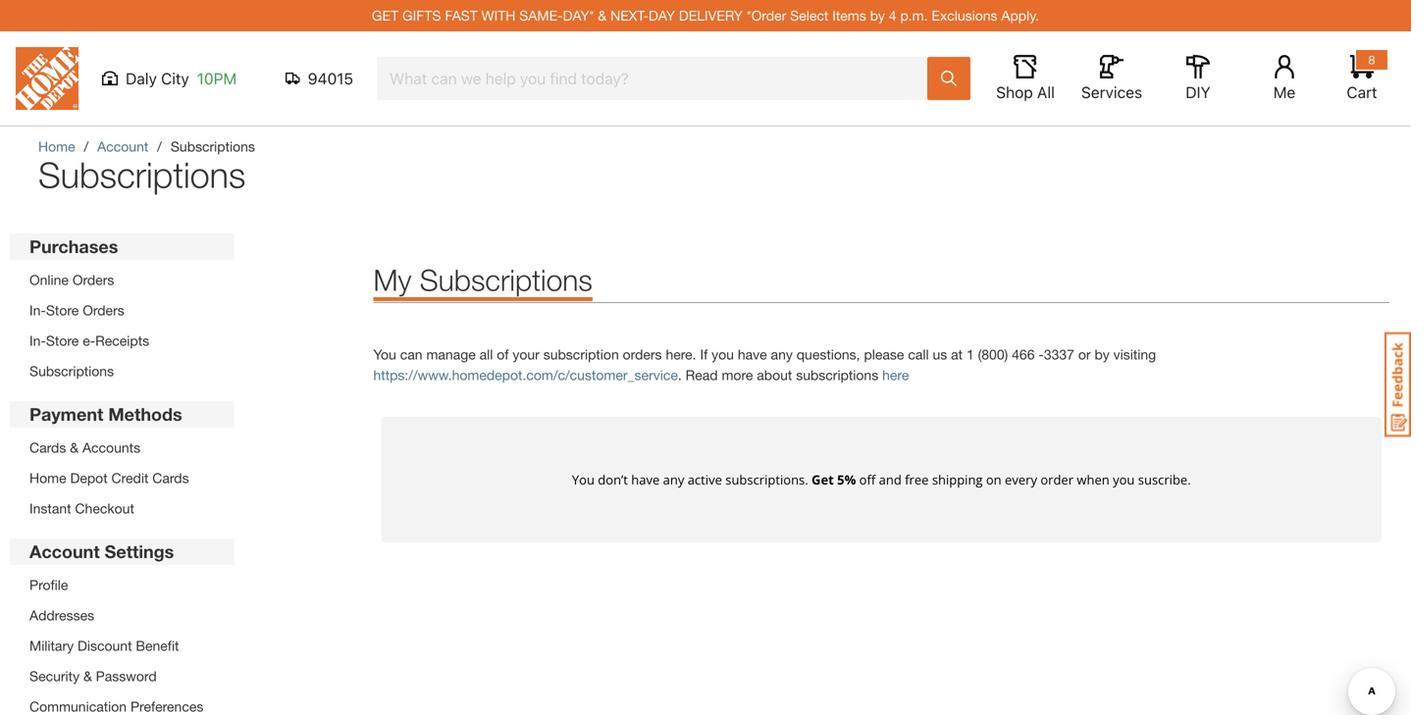Task type: vqa. For each thing, say whether or not it's contained in the screenshot.
If
yes



Task type: describe. For each thing, give the bounding box(es) containing it.
466
[[1012, 346, 1035, 363]]

accounts
[[82, 440, 140, 456]]

subscriptions up of
[[420, 263, 593, 297]]

cart
[[1347, 83, 1377, 102]]

instant
[[29, 500, 71, 517]]

on
[[986, 471, 1002, 489]]

in-store e-receipts link
[[29, 331, 149, 351]]

city
[[161, 69, 189, 88]]

order
[[1041, 471, 1074, 489]]

in- for in-store orders
[[29, 302, 46, 318]]

get gifts fast with same-day* & next-day delivery *order select items by 4 p.m. exclusions apply.
[[372, 7, 1039, 24]]

addresses link
[[29, 605, 204, 626]]

1
[[967, 346, 974, 363]]

& for password
[[83, 668, 92, 684]]

same-
[[519, 7, 563, 24]]

orders inside in-store orders link
[[83, 302, 124, 318]]

store for e-
[[46, 333, 79, 349]]

e-
[[83, 333, 95, 349]]

security
[[29, 668, 80, 684]]

addresses
[[29, 607, 94, 624]]

methods
[[108, 404, 182, 425]]

home depot credit cards
[[29, 470, 189, 486]]

password
[[96, 668, 157, 684]]

settings
[[105, 541, 174, 562]]

5%
[[837, 471, 856, 489]]

purchases
[[29, 236, 118, 257]]

online orders
[[29, 272, 114, 288]]

home for home / account / subscriptions subscriptions
[[38, 138, 75, 155]]

all
[[480, 346, 493, 363]]

you don't have any active subscriptions. get 5% off and free shipping on every order when you suscribe.
[[572, 471, 1191, 489]]

1 vertical spatial you
[[1113, 471, 1135, 489]]

1 vertical spatial cards
[[152, 470, 189, 486]]

diy
[[1186, 83, 1211, 102]]

daly city 10pm
[[126, 69, 237, 88]]

me
[[1274, 83, 1296, 102]]

online
[[29, 272, 69, 288]]

depot
[[70, 470, 108, 486]]

profile link
[[29, 575, 204, 596]]

read
[[686, 367, 718, 383]]

call
[[908, 346, 929, 363]]

you for you can manage all of your subscription orders here. if you have any questions, please call us at 1 (800) 466 -3337 or by visiting https://www.homedepot.com/c/customer_service . read more about subscriptions here
[[373, 346, 396, 363]]

your
[[513, 346, 540, 363]]

subscription
[[543, 346, 619, 363]]

with
[[481, 7, 516, 24]]

select
[[790, 7, 829, 24]]

day*
[[563, 7, 594, 24]]

0 horizontal spatial cards
[[29, 440, 66, 456]]

receipts
[[95, 333, 149, 349]]

8
[[1368, 53, 1376, 67]]

home for home depot credit cards
[[29, 470, 66, 486]]

subscriptions.
[[725, 471, 808, 489]]

and
[[879, 471, 902, 489]]

day
[[649, 7, 675, 24]]

get
[[372, 7, 399, 24]]

*order
[[747, 7, 786, 24]]

subscriptions down in-store e-receipts link
[[29, 363, 114, 379]]

cards & accounts
[[29, 440, 140, 456]]

exclusions
[[932, 7, 998, 24]]

of
[[497, 346, 509, 363]]

1 / from the left
[[84, 138, 88, 155]]

orders
[[623, 346, 662, 363]]

account settings
[[29, 541, 174, 562]]

in-store orders
[[29, 302, 124, 318]]

questions,
[[797, 346, 860, 363]]

here.
[[666, 346, 696, 363]]

in-store e-receipts
[[29, 333, 149, 349]]

services
[[1081, 83, 1142, 102]]

subscriptions link
[[29, 361, 149, 382]]

you for you don't have any active subscriptions. get 5% off and free shipping on every order when you suscribe.
[[572, 471, 595, 489]]

apply.
[[1001, 7, 1039, 24]]

profile
[[29, 577, 68, 593]]

cards & accounts link
[[29, 438, 189, 458]]

checkout
[[75, 500, 134, 517]]

have inside you can manage all of your subscription orders here. if you have any questions, please call us at 1 (800) 466 -3337 or by visiting https://www.homedepot.com/c/customer_service . read more about subscriptions here
[[738, 346, 767, 363]]

account link
[[97, 138, 148, 155]]

visiting
[[1113, 346, 1156, 363]]



Task type: locate. For each thing, give the bounding box(es) containing it.
by right or at the right of page
[[1095, 346, 1110, 363]]

online orders link
[[29, 270, 149, 290]]

instant checkout
[[29, 500, 134, 517]]

0 vertical spatial orders
[[72, 272, 114, 288]]

1 vertical spatial have
[[631, 471, 660, 489]]

0 vertical spatial account
[[97, 138, 148, 155]]

home left account link
[[38, 138, 75, 155]]

0 horizontal spatial have
[[631, 471, 660, 489]]

1 horizontal spatial you
[[572, 471, 595, 489]]

instant checkout link
[[29, 499, 189, 519]]

& up depot
[[70, 440, 79, 456]]

military discount benefit link
[[29, 636, 204, 657]]

shop all
[[996, 83, 1055, 102]]

off
[[859, 471, 876, 489]]

0 vertical spatial by
[[870, 7, 885, 24]]

in- down online at the left
[[29, 302, 46, 318]]

2 in- from the top
[[29, 333, 46, 349]]

about
[[757, 367, 792, 383]]

orders
[[72, 272, 114, 288], [83, 302, 124, 318]]

shipping
[[932, 471, 983, 489]]

services button
[[1080, 55, 1143, 102]]

& right day*
[[598, 7, 607, 24]]

1 vertical spatial any
[[663, 471, 684, 489]]

us
[[933, 346, 947, 363]]

any inside you can manage all of your subscription orders here. if you have any questions, please call us at 1 (800) 466 -3337 or by visiting https://www.homedepot.com/c/customer_service . read more about subscriptions here
[[771, 346, 793, 363]]

by
[[870, 7, 885, 24], [1095, 346, 1110, 363]]

-
[[1039, 346, 1044, 363]]

you
[[712, 346, 734, 363], [1113, 471, 1135, 489]]

you left don't
[[572, 471, 595, 489]]

0 vertical spatial home
[[38, 138, 75, 155]]

you left can
[[373, 346, 396, 363]]

cards right credit
[[152, 470, 189, 486]]

by inside you can manage all of your subscription orders here. if you have any questions, please call us at 1 (800) 466 -3337 or by visiting https://www.homedepot.com/c/customer_service . read more about subscriptions here
[[1095, 346, 1110, 363]]

https://www.homedepot.com/c/customer_service link
[[373, 367, 678, 383]]

at
[[951, 346, 963, 363]]

0 vertical spatial in-
[[29, 302, 46, 318]]

active
[[688, 471, 722, 489]]

2 / from the left
[[157, 138, 162, 155]]

if
[[700, 346, 708, 363]]

payment
[[29, 404, 103, 425]]

2 store from the top
[[46, 333, 79, 349]]

next-
[[610, 7, 649, 24]]

1 vertical spatial in-
[[29, 333, 46, 349]]

communication
[[29, 699, 127, 715]]

don't
[[598, 471, 628, 489]]

account inside the home / account / subscriptions subscriptions
[[97, 138, 148, 155]]

have right don't
[[631, 471, 660, 489]]

store left e-
[[46, 333, 79, 349]]

credit
[[111, 470, 149, 486]]

1 store from the top
[[46, 302, 79, 318]]

0 vertical spatial any
[[771, 346, 793, 363]]

home up "instant"
[[29, 470, 66, 486]]

payment methods
[[29, 404, 182, 425]]

0 horizontal spatial you
[[373, 346, 396, 363]]

have up more
[[738, 346, 767, 363]]

1 vertical spatial you
[[572, 471, 595, 489]]

0 vertical spatial have
[[738, 346, 767, 363]]

1 vertical spatial &
[[70, 440, 79, 456]]

the home depot logo image
[[16, 47, 79, 110]]

in-
[[29, 302, 46, 318], [29, 333, 46, 349]]

1 horizontal spatial have
[[738, 346, 767, 363]]

What can we help you find today? search field
[[390, 58, 926, 99]]

when
[[1077, 471, 1110, 489]]

in- for in-store e-receipts
[[29, 333, 46, 349]]

account
[[97, 138, 148, 155], [29, 541, 100, 562]]

delivery
[[679, 7, 743, 24]]

here link
[[882, 367, 909, 383]]

home link
[[38, 138, 75, 155]]

store for orders
[[46, 302, 79, 318]]

any left active
[[663, 471, 684, 489]]

0 horizontal spatial any
[[663, 471, 684, 489]]

store down online orders
[[46, 302, 79, 318]]

orders inside online orders link
[[72, 272, 114, 288]]

cards
[[29, 440, 66, 456], [152, 470, 189, 486]]

shop
[[996, 83, 1033, 102]]

0 vertical spatial you
[[373, 346, 396, 363]]

1 horizontal spatial /
[[157, 138, 162, 155]]

preferences
[[130, 699, 204, 715]]

0 horizontal spatial &
[[70, 440, 79, 456]]

you inside you can manage all of your subscription orders here. if you have any questions, please call us at 1 (800) 466 -3337 or by visiting https://www.homedepot.com/c/customer_service . read more about subscriptions here
[[373, 346, 396, 363]]

can
[[400, 346, 423, 363]]

by left 4
[[870, 7, 885, 24]]

you right if
[[712, 346, 734, 363]]

0 vertical spatial store
[[46, 302, 79, 318]]

/ right 'home' "link"
[[84, 138, 88, 155]]

(800)
[[978, 346, 1008, 363]]

all
[[1037, 83, 1055, 102]]

subscriptions down daly
[[38, 154, 246, 195]]

please
[[864, 346, 904, 363]]

2 horizontal spatial &
[[598, 7, 607, 24]]

military
[[29, 638, 74, 654]]

0 vertical spatial cards
[[29, 440, 66, 456]]

you right when
[[1113, 471, 1135, 489]]

1 horizontal spatial by
[[1095, 346, 1110, 363]]

home
[[38, 138, 75, 155], [29, 470, 66, 486]]

feedback link image
[[1385, 332, 1411, 438]]

have
[[738, 346, 767, 363], [631, 471, 660, 489]]

communication preferences link
[[29, 697, 204, 715]]

more
[[722, 367, 753, 383]]

security & password
[[29, 668, 157, 684]]

account right 'home' "link"
[[97, 138, 148, 155]]

military discount benefit
[[29, 638, 179, 654]]

1 horizontal spatial cards
[[152, 470, 189, 486]]

any up about
[[771, 346, 793, 363]]

orders up in-store orders link
[[72, 272, 114, 288]]

94015
[[308, 69, 353, 88]]

/ right account link
[[157, 138, 162, 155]]

shop all button
[[994, 55, 1057, 102]]

2 vertical spatial &
[[83, 668, 92, 684]]

subscriptions down 10pm on the left
[[171, 138, 255, 155]]

1 vertical spatial account
[[29, 541, 100, 562]]

1 vertical spatial by
[[1095, 346, 1110, 363]]

in- down in-store orders
[[29, 333, 46, 349]]

my subscriptions
[[373, 263, 593, 297]]

store
[[46, 302, 79, 318], [46, 333, 79, 349]]

1 horizontal spatial &
[[83, 668, 92, 684]]

0 horizontal spatial you
[[712, 346, 734, 363]]

suscribe.
[[1138, 471, 1191, 489]]

communication preferences
[[29, 699, 204, 715]]

manage
[[426, 346, 476, 363]]

1 vertical spatial store
[[46, 333, 79, 349]]

1 in- from the top
[[29, 302, 46, 318]]

benefit
[[136, 638, 179, 654]]

https://www.homedepot.com/c/customer_service
[[373, 367, 678, 383]]

.
[[678, 367, 682, 383]]

1 vertical spatial orders
[[83, 302, 124, 318]]

or
[[1078, 346, 1091, 363]]

get
[[812, 471, 834, 489]]

orders down online orders link
[[83, 302, 124, 318]]

0 vertical spatial &
[[598, 7, 607, 24]]

free
[[905, 471, 929, 489]]

1 vertical spatial home
[[29, 470, 66, 486]]

subscriptions
[[796, 367, 879, 383]]

cards down payment
[[29, 440, 66, 456]]

diy button
[[1167, 55, 1230, 102]]

10pm
[[197, 69, 237, 88]]

& up the communication
[[83, 668, 92, 684]]

you inside you can manage all of your subscription orders here. if you have any questions, please call us at 1 (800) 466 -3337 or by visiting https://www.homedepot.com/c/customer_service . read more about subscriptions here
[[712, 346, 734, 363]]

cart 8
[[1347, 53, 1377, 102]]

home depot credit cards link
[[29, 468, 189, 489]]

you
[[373, 346, 396, 363], [572, 471, 595, 489]]

home inside the home / account / subscriptions subscriptions
[[38, 138, 75, 155]]

0 horizontal spatial by
[[870, 7, 885, 24]]

1 horizontal spatial you
[[1113, 471, 1135, 489]]

0 vertical spatial you
[[712, 346, 734, 363]]

p.m.
[[900, 7, 928, 24]]

account up the profile
[[29, 541, 100, 562]]

my
[[373, 263, 412, 297]]

4
[[889, 7, 897, 24]]

daly
[[126, 69, 157, 88]]

1 horizontal spatial any
[[771, 346, 793, 363]]

0 horizontal spatial /
[[84, 138, 88, 155]]

here
[[882, 367, 909, 383]]

home inside home depot credit cards link
[[29, 470, 66, 486]]

in-store orders link
[[29, 300, 149, 321]]

& for accounts
[[70, 440, 79, 456]]

you can manage all of your subscription orders here. if you have any questions, please call us at 1 (800) 466 -3337 or by visiting https://www.homedepot.com/c/customer_service . read more about subscriptions here
[[373, 346, 1156, 383]]



